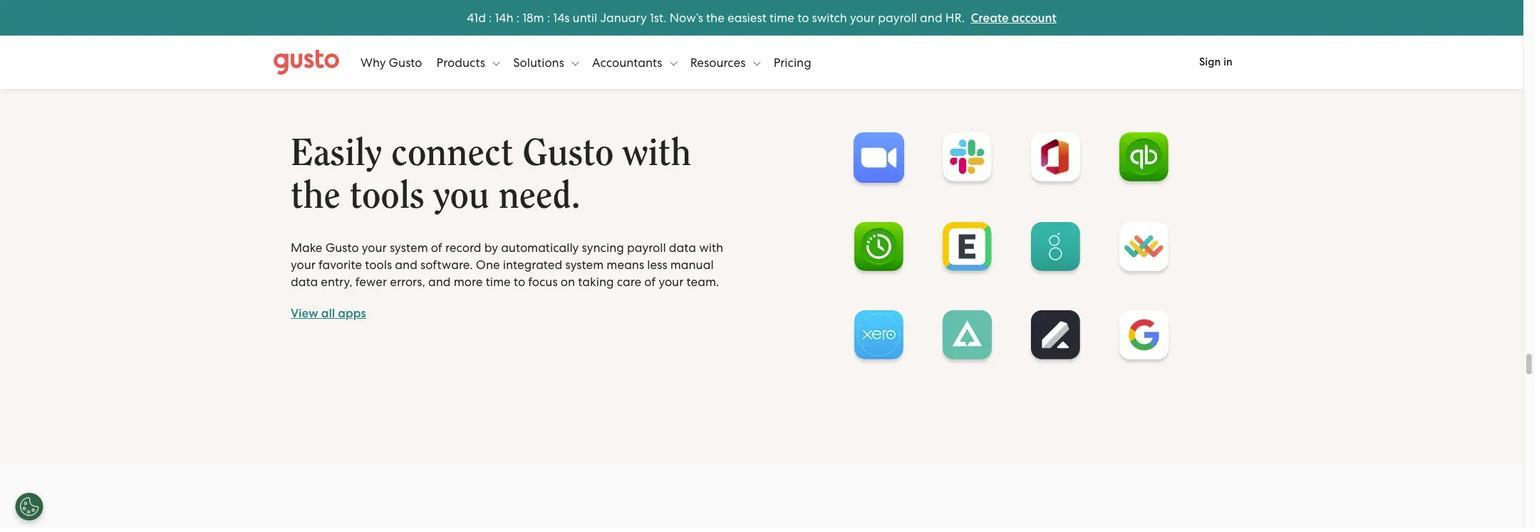 Task type: vqa. For each thing, say whether or not it's contained in the screenshot.
the bottommost the 'payroll'
yes



Task type: describe. For each thing, give the bounding box(es) containing it.
3 1 from the left
[[523, 10, 527, 25]]

create
[[971, 10, 1009, 25]]

payroll inside make gusto your system of record by automatically syncing payroll data with your favorite tools and software. one integrated system means less manual data entry, fewer errors, and more time to focus on taking care of your team.
[[627, 241, 666, 255]]

now's
[[670, 10, 703, 25]]

fewer
[[355, 275, 387, 289]]

account
[[1012, 10, 1057, 25]]

why
[[361, 55, 386, 69]]

2 vertical spatial and
[[428, 275, 451, 289]]

products button
[[437, 41, 500, 84]]

0 vertical spatial of
[[431, 241, 442, 255]]

easiest
[[728, 10, 767, 25]]

main element
[[274, 41, 1250, 84]]

your inside "4 1 d : 1 4 h : 1 8 m : 1 4 s until january 1st. now's the easiest time to switch your payroll and hr. create account"
[[850, 10, 875, 25]]

tools inside make gusto your system of record by automatically syncing payroll data with your favorite tools and software. one integrated system means less manual data entry, fewer errors, and more time to focus on taking care of your team.
[[365, 258, 392, 272]]

one
[[476, 258, 500, 272]]

solutions
[[513, 55, 567, 69]]

gusto inside the easily connect gusto with the tools you need.
[[522, 135, 614, 172]]

1 4 from the left
[[467, 10, 474, 25]]

why gusto link
[[361, 41, 422, 84]]

d :
[[478, 10, 492, 25]]

sign in link
[[1182, 46, 1250, 78]]

tools inside the easily connect gusto with the tools you need.
[[350, 177, 424, 215]]

m :
[[533, 10, 550, 25]]

why gusto
[[361, 55, 422, 69]]

s
[[565, 10, 570, 25]]

1st.
[[650, 10, 667, 25]]

view
[[291, 306, 318, 321]]

less
[[647, 258, 667, 272]]

resources button
[[690, 41, 760, 84]]

integrated
[[503, 258, 562, 272]]

pricing
[[774, 55, 811, 69]]

time inside "4 1 d : 1 4 h : 1 8 m : 1 4 s until january 1st. now's the easiest time to switch your payroll and hr. create account"
[[770, 10, 795, 25]]

january
[[600, 10, 647, 25]]

manual
[[670, 258, 714, 272]]

time inside make gusto your system of record by automatically syncing payroll data with your favorite tools and software. one integrated system means less manual data entry, fewer errors, and more time to focus on taking care of your team.
[[486, 275, 511, 289]]

h :
[[506, 10, 520, 25]]

switch
[[812, 10, 847, 25]]

make
[[291, 241, 322, 255]]

0 horizontal spatial data
[[291, 275, 318, 289]]

you
[[433, 177, 489, 215]]

sign
[[1199, 56, 1221, 68]]

solutions button
[[513, 41, 579, 84]]

pricing link
[[774, 41, 811, 84]]

the inside "4 1 d : 1 4 h : 1 8 m : 1 4 s until january 1st. now's the easiest time to switch your payroll and hr. create account"
[[706, 10, 725, 25]]

4 1 d : 1 4 h : 1 8 m : 1 4 s until january 1st. now's the easiest time to switch your payroll and hr. create account
[[467, 10, 1057, 25]]

need.
[[499, 177, 580, 215]]

0 vertical spatial data
[[669, 241, 696, 255]]

view all apps link
[[291, 306, 366, 321]]

2 1 from the left
[[495, 10, 499, 25]]

8
[[527, 10, 533, 25]]

1 1 from the left
[[474, 10, 478, 25]]

in
[[1224, 56, 1233, 68]]

resources
[[690, 55, 749, 69]]

until
[[573, 10, 597, 25]]

easily connect gusto with the tools you need.
[[291, 135, 691, 215]]

1 vertical spatial of
[[644, 275, 656, 289]]

more
[[454, 275, 483, 289]]



Task type: locate. For each thing, give the bounding box(es) containing it.
0 horizontal spatial 4
[[467, 10, 474, 25]]

accountants
[[592, 55, 665, 69]]

and up errors,
[[395, 258, 417, 272]]

0 horizontal spatial system
[[390, 241, 428, 255]]

taking
[[578, 275, 614, 289]]

1 left 'h :'
[[474, 10, 478, 25]]

1 horizontal spatial with
[[699, 241, 723, 255]]

1 horizontal spatial 4
[[499, 10, 506, 25]]

hr.
[[946, 10, 965, 25]]

software.
[[420, 258, 473, 272]]

with inside the easily connect gusto with the tools you need.
[[623, 135, 691, 172]]

payroll left 'hr.'
[[878, 10, 917, 25]]

0 horizontal spatial payroll
[[627, 241, 666, 255]]

gusto inside make gusto your system of record by automatically syncing payroll data with your favorite tools and software. one integrated system means less manual data entry, fewer errors, and more time to focus on taking care of your team.
[[325, 241, 359, 255]]

make gusto your system of record by automatically syncing payroll data with your favorite tools and software. one integrated system means less manual data entry, fewer errors, and more time to focus on taking care of your team.
[[291, 241, 723, 289]]

3 4 from the left
[[557, 10, 565, 25]]

0 horizontal spatial and
[[395, 258, 417, 272]]

apps
[[338, 306, 366, 321]]

to
[[798, 10, 809, 25], [514, 275, 525, 289]]

automatically
[[501, 241, 579, 255]]

your down make
[[291, 258, 316, 272]]

payroll
[[878, 10, 917, 25], [627, 241, 666, 255]]

0 vertical spatial time
[[770, 10, 795, 25]]

1 vertical spatial tools
[[365, 258, 392, 272]]

gusto
[[389, 55, 422, 69], [522, 135, 614, 172], [325, 241, 359, 255]]

2 vertical spatial gusto
[[325, 241, 359, 255]]

to inside "4 1 d : 1 4 h : 1 8 m : 1 4 s until january 1st. now's the easiest time to switch your payroll and hr. create account"
[[798, 10, 809, 25]]

online payroll services, hr, and benefits | gusto image
[[274, 50, 339, 75]]

system
[[390, 241, 428, 255], [565, 258, 604, 272]]

2 4 from the left
[[499, 10, 506, 25]]

0 horizontal spatial with
[[623, 135, 691, 172]]

1 vertical spatial to
[[514, 275, 525, 289]]

to down integrated
[[514, 275, 525, 289]]

and inside "4 1 d : 1 4 h : 1 8 m : 1 4 s until january 1st. now's the easiest time to switch your payroll and hr. create account"
[[920, 10, 943, 25]]

system up errors,
[[390, 241, 428, 255]]

time down one
[[486, 275, 511, 289]]

and left 'hr.'
[[920, 10, 943, 25]]

0 vertical spatial to
[[798, 10, 809, 25]]

1 vertical spatial with
[[699, 241, 723, 255]]

gusto right why
[[389, 55, 422, 69]]

0 horizontal spatial gusto
[[325, 241, 359, 255]]

view all apps
[[291, 306, 366, 321]]

of down less on the left of page
[[644, 275, 656, 289]]

0 horizontal spatial the
[[291, 177, 340, 215]]

1 horizontal spatial system
[[565, 258, 604, 272]]

4 right d : at top left
[[499, 10, 506, 25]]

the
[[706, 10, 725, 25], [291, 177, 340, 215]]

data
[[669, 241, 696, 255], [291, 275, 318, 289]]

0 vertical spatial payroll
[[878, 10, 917, 25]]

means
[[607, 258, 644, 272]]

easily
[[291, 135, 382, 172]]

0 vertical spatial with
[[623, 135, 691, 172]]

1 right 'h :'
[[523, 10, 527, 25]]

your
[[850, 10, 875, 25], [362, 241, 387, 255], [291, 258, 316, 272], [659, 275, 684, 289]]

and
[[920, 10, 943, 25], [395, 258, 417, 272], [428, 275, 451, 289]]

gusto inside main element
[[389, 55, 422, 69]]

errors,
[[390, 275, 425, 289]]

products
[[437, 55, 488, 69]]

data up 'view'
[[291, 275, 318, 289]]

1 right d : at top left
[[495, 10, 499, 25]]

1 horizontal spatial time
[[770, 10, 795, 25]]

1 vertical spatial and
[[395, 258, 417, 272]]

2 horizontal spatial 4
[[557, 10, 565, 25]]

tools down easily
[[350, 177, 424, 215]]

1 horizontal spatial the
[[706, 10, 725, 25]]

data up manual
[[669, 241, 696, 255]]

syncing
[[582, 241, 624, 255]]

1 horizontal spatial of
[[644, 275, 656, 289]]

payroll up less on the left of page
[[627, 241, 666, 255]]

1
[[474, 10, 478, 25], [495, 10, 499, 25], [523, 10, 527, 25], [553, 10, 557, 25]]

your right switch
[[850, 10, 875, 25]]

4
[[467, 10, 474, 25], [499, 10, 506, 25], [557, 10, 565, 25]]

time
[[770, 10, 795, 25], [486, 275, 511, 289]]

1 horizontal spatial to
[[798, 10, 809, 25]]

entry,
[[321, 275, 352, 289]]

1 vertical spatial gusto
[[522, 135, 614, 172]]

1 horizontal spatial gusto
[[389, 55, 422, 69]]

payroll inside "4 1 d : 1 4 h : 1 8 m : 1 4 s until january 1st. now's the easiest time to switch your payroll and hr. create account"
[[878, 10, 917, 25]]

1 horizontal spatial data
[[669, 241, 696, 255]]

1 horizontal spatial and
[[428, 275, 451, 289]]

integrations image
[[851, 133, 1172, 366]]

gusto for why gusto
[[389, 55, 422, 69]]

0 horizontal spatial to
[[514, 275, 525, 289]]

4 right m :
[[557, 10, 565, 25]]

gusto up the 'favorite'
[[325, 241, 359, 255]]

create account link
[[971, 10, 1057, 25]]

0 vertical spatial tools
[[350, 177, 424, 215]]

the inside the easily connect gusto with the tools you need.
[[291, 177, 340, 215]]

1 vertical spatial payroll
[[627, 241, 666, 255]]

4 left d : at top left
[[467, 10, 474, 25]]

4 1 from the left
[[553, 10, 557, 25]]

1 vertical spatial the
[[291, 177, 340, 215]]

by
[[484, 241, 498, 255]]

the right "now's"
[[706, 10, 725, 25]]

sign in
[[1199, 56, 1233, 68]]

tools up fewer
[[365, 258, 392, 272]]

system up 'taking'
[[565, 258, 604, 272]]

your up fewer
[[362, 241, 387, 255]]

focus
[[528, 275, 558, 289]]

2 horizontal spatial and
[[920, 10, 943, 25]]

of up software.
[[431, 241, 442, 255]]

connect
[[391, 135, 513, 172]]

team.
[[687, 275, 719, 289]]

and down software.
[[428, 275, 451, 289]]

the down easily
[[291, 177, 340, 215]]

with inside make gusto your system of record by automatically syncing payroll data with your favorite tools and software. one integrated system means less manual data entry, fewer errors, and more time to focus on taking care of your team.
[[699, 241, 723, 255]]

2 horizontal spatial gusto
[[522, 135, 614, 172]]

with
[[623, 135, 691, 172], [699, 241, 723, 255]]

1 vertical spatial time
[[486, 275, 511, 289]]

all
[[321, 306, 335, 321]]

1 horizontal spatial payroll
[[878, 10, 917, 25]]

0 horizontal spatial of
[[431, 241, 442, 255]]

favorite
[[319, 258, 362, 272]]

1 vertical spatial system
[[565, 258, 604, 272]]

gusto up 'need.'
[[522, 135, 614, 172]]

accountants button
[[592, 41, 677, 84]]

tools
[[350, 177, 424, 215], [365, 258, 392, 272]]

of
[[431, 241, 442, 255], [644, 275, 656, 289]]

0 horizontal spatial time
[[486, 275, 511, 289]]

record
[[445, 241, 481, 255]]

0 vertical spatial gusto
[[389, 55, 422, 69]]

1 vertical spatial data
[[291, 275, 318, 289]]

your down less on the left of page
[[659, 275, 684, 289]]

to left switch
[[798, 10, 809, 25]]

0 vertical spatial system
[[390, 241, 428, 255]]

gusto for make gusto your system of record by automatically syncing payroll data with your favorite tools and software. one integrated system means less manual data entry, fewer errors, and more time to focus on taking care of your team.
[[325, 241, 359, 255]]

on
[[561, 275, 575, 289]]

to inside make gusto your system of record by automatically syncing payroll data with your favorite tools and software. one integrated system means less manual data entry, fewer errors, and more time to focus on taking care of your team.
[[514, 275, 525, 289]]

1 left s
[[553, 10, 557, 25]]

care
[[617, 275, 641, 289]]

0 vertical spatial the
[[706, 10, 725, 25]]

0 vertical spatial and
[[920, 10, 943, 25]]

time right 'easiest'
[[770, 10, 795, 25]]



